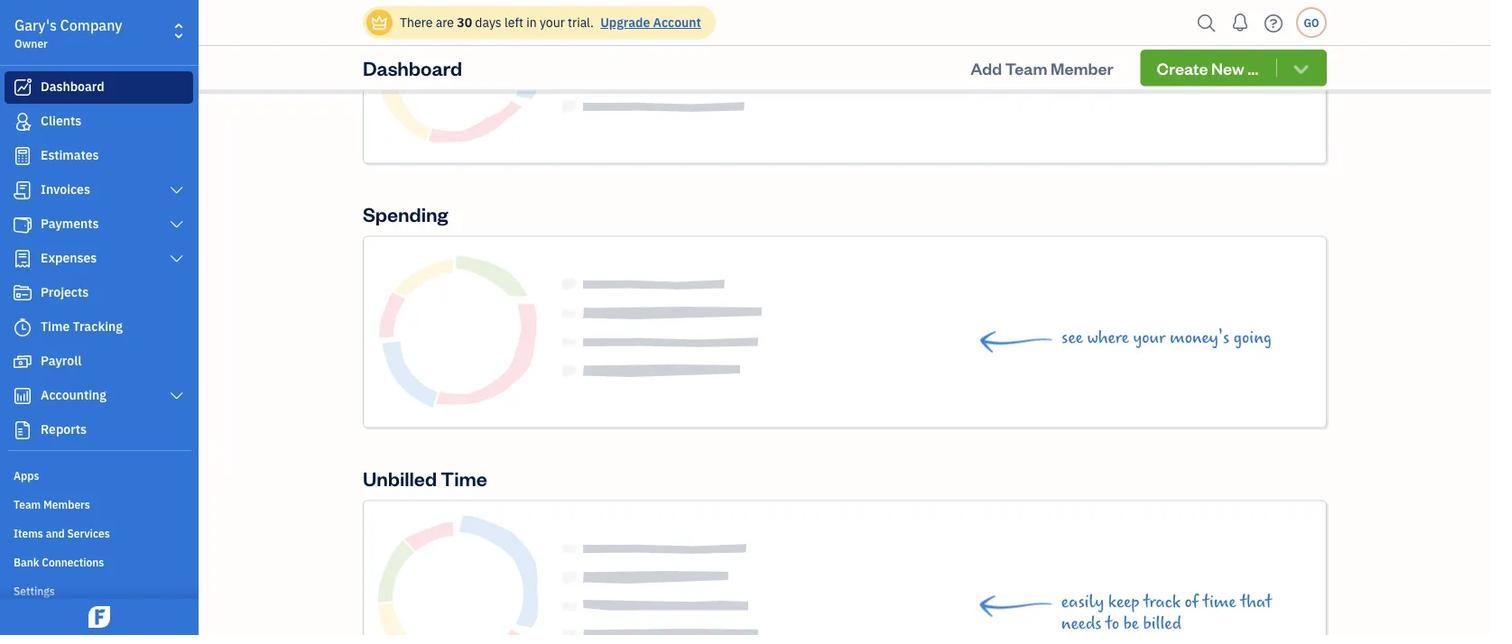 Task type: describe. For each thing, give the bounding box(es) containing it.
see where your money's coming from
[[1008, 64, 1272, 84]]

chevron large down image for invoices
[[168, 183, 185, 198]]

accounting link
[[5, 380, 193, 413]]

there
[[400, 14, 433, 31]]

easily
[[1062, 593, 1105, 613]]

go to help image
[[1260, 9, 1289, 37]]

go
[[1304, 15, 1320, 30]]

clients
[[41, 112, 81, 129]]

add
[[971, 57, 1002, 78]]

company
[[60, 16, 122, 35]]

payments
[[41, 215, 99, 232]]

payment image
[[12, 216, 33, 234]]

billed
[[1144, 615, 1182, 635]]

reports
[[41, 421, 87, 438]]

dashboard inside main 'element'
[[41, 78, 104, 95]]

chevron large down image for accounting
[[168, 389, 185, 404]]

payments link
[[5, 209, 193, 241]]

client image
[[12, 113, 33, 131]]

where for see where your money's going
[[1088, 329, 1130, 348]]

and
[[46, 526, 65, 541]]

new
[[1212, 57, 1245, 79]]

expense image
[[12, 250, 33, 268]]

your for see where your money's going
[[1134, 329, 1166, 348]]

notifications image
[[1226, 5, 1255, 41]]

gary's
[[14, 16, 57, 35]]

bank connections
[[14, 555, 104, 570]]

reports link
[[5, 414, 193, 447]]

member
[[1051, 57, 1114, 78]]

time
[[1204, 593, 1237, 613]]

team members
[[14, 498, 90, 512]]

easily keep track of time that needs to be billed
[[1062, 593, 1272, 635]]

services
[[67, 526, 110, 541]]

create new …
[[1157, 57, 1259, 79]]

upgrade account link
[[597, 14, 701, 31]]

payroll
[[41, 353, 82, 369]]

keep
[[1109, 593, 1140, 613]]

are
[[436, 14, 454, 31]]

members
[[43, 498, 90, 512]]

1 horizontal spatial dashboard
[[363, 55, 462, 81]]

track
[[1144, 593, 1181, 613]]

invoices
[[41, 181, 90, 198]]

chevron large down image for payments
[[168, 218, 185, 232]]

items and services
[[14, 526, 110, 541]]

dashboard link
[[5, 71, 193, 104]]

tracking
[[73, 318, 123, 335]]

main element
[[0, 0, 244, 636]]

expenses link
[[5, 243, 193, 275]]

chevron large down image for expenses
[[168, 252, 185, 266]]

projects
[[41, 284, 89, 301]]

…
[[1248, 57, 1259, 79]]

bank
[[14, 555, 39, 570]]

see for see where your money's coming from
[[1008, 64, 1029, 84]]

that
[[1241, 593, 1272, 613]]

add team member button
[[955, 50, 1130, 86]]

estimates link
[[5, 140, 193, 172]]

gary's company owner
[[14, 16, 122, 51]]

of
[[1185, 593, 1199, 613]]

see for see where your money's going
[[1062, 329, 1083, 348]]

apps
[[14, 469, 39, 483]]

account
[[653, 14, 701, 31]]

spending
[[363, 202, 448, 227]]

estimate image
[[12, 147, 33, 165]]

there are 30 days left in your trial. upgrade account
[[400, 14, 701, 31]]



Task type: locate. For each thing, give the bounding box(es) containing it.
crown image
[[370, 13, 389, 32]]

1 vertical spatial money's
[[1170, 329, 1230, 348]]

2 vertical spatial your
[[1134, 329, 1166, 348]]

chevrondown image
[[1291, 59, 1312, 77]]

going
[[1234, 329, 1272, 348]]

your for see where your money's coming from
[[1080, 64, 1112, 84]]

1 horizontal spatial see
[[1062, 329, 1083, 348]]

chevron large down image
[[168, 183, 185, 198], [168, 218, 185, 232], [168, 252, 185, 266], [168, 389, 185, 404]]

create new … button
[[1141, 50, 1327, 86]]

see where your money's going
[[1062, 329, 1272, 348]]

time tracking link
[[5, 312, 193, 344]]

team inside main 'element'
[[14, 498, 41, 512]]

create
[[1157, 57, 1209, 79]]

1 horizontal spatial where
[[1088, 329, 1130, 348]]

0 vertical spatial money's
[[1116, 64, 1176, 84]]

team
[[1006, 57, 1048, 78], [14, 498, 41, 512]]

time right unbilled
[[441, 466, 487, 492]]

upgrade
[[601, 14, 650, 31]]

time tracking
[[41, 318, 123, 335]]

0 horizontal spatial time
[[41, 318, 70, 335]]

estimates
[[41, 147, 99, 163]]

accounting
[[41, 387, 107, 404]]

money image
[[12, 353, 33, 371]]

see
[[1008, 64, 1029, 84], [1062, 329, 1083, 348]]

dashboard image
[[12, 79, 33, 97]]

0 vertical spatial where
[[1033, 64, 1075, 84]]

chart image
[[12, 387, 33, 405]]

expenses
[[41, 250, 97, 266]]

chevron large down image down payments link
[[168, 252, 185, 266]]

0 vertical spatial team
[[1006, 57, 1048, 78]]

1 vertical spatial your
[[1080, 64, 1112, 84]]

4 chevron large down image from the top
[[168, 389, 185, 404]]

chevron large down image up reports link
[[168, 389, 185, 404]]

chevron large down image down estimates link
[[168, 183, 185, 198]]

0 vertical spatial see
[[1008, 64, 1029, 84]]

where
[[1033, 64, 1075, 84], [1088, 329, 1130, 348]]

search image
[[1193, 9, 1222, 37]]

3 chevron large down image from the top
[[168, 252, 185, 266]]

in
[[527, 14, 537, 31]]

time right timer image
[[41, 318, 70, 335]]

1 vertical spatial where
[[1088, 329, 1130, 348]]

money's for coming
[[1116, 64, 1176, 84]]

1 chevron large down image from the top
[[168, 183, 185, 198]]

bank connections link
[[5, 548, 193, 575]]

items
[[14, 526, 43, 541]]

needs
[[1062, 615, 1102, 635]]

team down apps
[[14, 498, 41, 512]]

chevron large down image inside payments link
[[168, 218, 185, 232]]

time inside main 'element'
[[41, 318, 70, 335]]

team right the add
[[1006, 57, 1048, 78]]

0 horizontal spatial see
[[1008, 64, 1029, 84]]

0 horizontal spatial team
[[14, 498, 41, 512]]

connections
[[42, 555, 104, 570]]

dashboard down there on the left top of page
[[363, 55, 462, 81]]

2 chevron large down image from the top
[[168, 218, 185, 232]]

0 horizontal spatial dashboard
[[41, 78, 104, 95]]

dashboard up clients
[[41, 78, 104, 95]]

settings link
[[5, 577, 193, 604]]

project image
[[12, 284, 33, 303]]

chevron large down image up the expenses link
[[168, 218, 185, 232]]

dashboard
[[363, 55, 462, 81], [41, 78, 104, 95]]

clients link
[[5, 106, 193, 138]]

team members link
[[5, 490, 193, 517]]

money's left going
[[1170, 329, 1230, 348]]

money's left coming at right top
[[1116, 64, 1176, 84]]

your
[[540, 14, 565, 31], [1080, 64, 1112, 84], [1134, 329, 1166, 348]]

to
[[1106, 615, 1120, 635]]

freshbooks image
[[85, 607, 114, 628]]

add team member
[[971, 57, 1114, 78]]

owner
[[14, 36, 48, 51]]

0 vertical spatial time
[[41, 318, 70, 335]]

1 vertical spatial see
[[1062, 329, 1083, 348]]

invoice image
[[12, 182, 33, 200]]

coming
[[1180, 64, 1232, 84]]

go button
[[1297, 7, 1327, 38]]

unbilled
[[363, 466, 437, 492]]

projects link
[[5, 277, 193, 310]]

from
[[1237, 64, 1272, 84]]

1 horizontal spatial your
[[1080, 64, 1112, 84]]

unbilled time
[[363, 466, 487, 492]]

team inside button
[[1006, 57, 1048, 78]]

apps link
[[5, 461, 193, 489]]

0 horizontal spatial your
[[540, 14, 565, 31]]

trial.
[[568, 14, 594, 31]]

invoices link
[[5, 174, 193, 207]]

0 horizontal spatial where
[[1033, 64, 1075, 84]]

settings
[[14, 584, 55, 599]]

30
[[457, 14, 472, 31]]

money's
[[1116, 64, 1176, 84], [1170, 329, 1230, 348]]

where for see where your money's coming from
[[1033, 64, 1075, 84]]

report image
[[12, 422, 33, 440]]

0 vertical spatial your
[[540, 14, 565, 31]]

payroll link
[[5, 346, 193, 378]]

items and services link
[[5, 519, 193, 546]]

time
[[41, 318, 70, 335], [441, 466, 487, 492]]

1 horizontal spatial team
[[1006, 57, 1048, 78]]

1 vertical spatial team
[[14, 498, 41, 512]]

left
[[505, 14, 524, 31]]

chevron large down image inside invoices link
[[168, 183, 185, 198]]

money's for going
[[1170, 329, 1230, 348]]

2 horizontal spatial your
[[1134, 329, 1166, 348]]

1 horizontal spatial time
[[441, 466, 487, 492]]

days
[[475, 14, 502, 31]]

timer image
[[12, 319, 33, 337]]

be
[[1124, 615, 1140, 635]]

1 vertical spatial time
[[441, 466, 487, 492]]



Task type: vqa. For each thing, say whether or not it's contained in the screenshot.
estimates
yes



